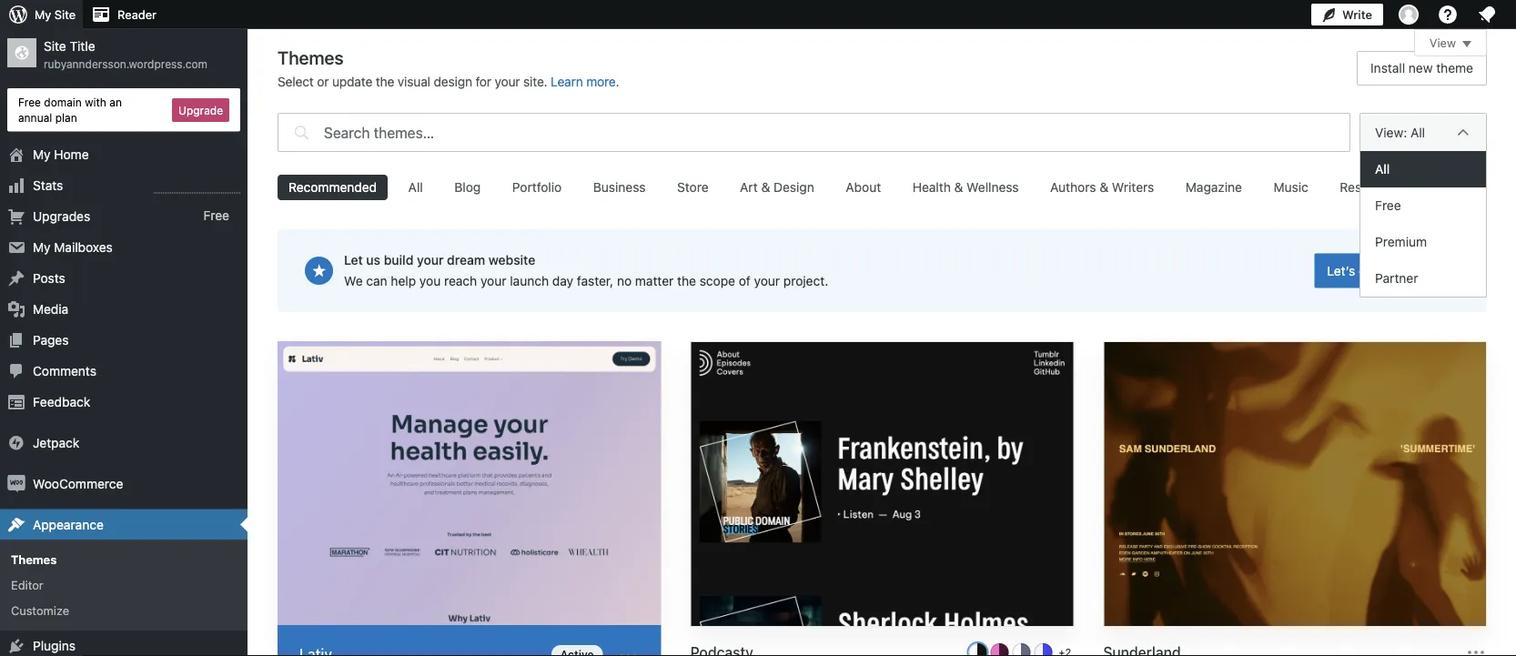 Task type: vqa. For each thing, say whether or not it's contained in the screenshot.
the Pick
no



Task type: describe. For each thing, give the bounding box(es) containing it.
let's
[[1328, 263, 1356, 278]]

editor
[[11, 578, 43, 592]]

business button
[[582, 175, 657, 200]]

my home
[[33, 147, 89, 162]]

open search image
[[290, 108, 313, 157]]

about
[[846, 180, 881, 195]]

stats
[[33, 178, 63, 193]]

feedback
[[33, 394, 90, 409]]

rubyanndersson.wordpress.com
[[44, 58, 208, 70]]

my site link
[[0, 0, 83, 29]]

your down website
[[481, 274, 507, 289]]

business
[[593, 180, 646, 195]]

authors & writers
[[1051, 180, 1155, 195]]

& for design
[[761, 180, 770, 195]]

store
[[677, 180, 709, 195]]

upgrade button
[[172, 98, 229, 122]]

portfolio
[[512, 180, 562, 195]]

themes link
[[0, 547, 248, 572]]

my for my site
[[35, 8, 51, 21]]

wellness
[[967, 180, 1019, 195]]

us
[[366, 253, 381, 268]]

jetpack
[[33, 435, 79, 450]]

music button
[[1263, 175, 1320, 200]]

my profile image
[[1399, 5, 1419, 25]]

view:
[[1376, 125, 1408, 140]]

closed image
[[1463, 41, 1472, 47]]

upgrades
[[33, 209, 90, 224]]

design
[[434, 74, 472, 89]]

recommended button
[[278, 175, 388, 200]]

your inside themes select or update the visual design for your site. learn more .
[[495, 74, 520, 89]]

jetpack link
[[0, 427, 248, 458]]

0 vertical spatial all
[[1411, 125, 1426, 140]]

with
[[85, 96, 106, 108]]

my site
[[35, 8, 76, 21]]

recommended
[[289, 180, 377, 195]]

faster,
[[577, 274, 614, 289]]

my for my mailboxes
[[33, 239, 51, 255]]

& for wellness
[[955, 180, 963, 195]]

img image for jetpack
[[7, 434, 25, 452]]

sometimes your podcast episode cover arts deserve more attention than regular thumbnails offer. if you think so, then podcasty is the theme design for your podcast site. image
[[692, 342, 1074, 629]]

let's get started link
[[1315, 254, 1436, 288]]

the inside themes select or update the visual design for your site. learn more .
[[376, 74, 394, 89]]

media link
[[0, 294, 248, 325]]

partner
[[1376, 271, 1419, 286]]

you
[[420, 274, 441, 289]]

art & design
[[740, 180, 815, 195]]

no
[[617, 274, 632, 289]]

customize link
[[0, 598, 248, 624]]

help
[[391, 274, 416, 289]]

pages link
[[0, 325, 248, 356]]

free link
[[1361, 188, 1487, 224]]

pages
[[33, 332, 69, 347]]

build
[[384, 253, 414, 268]]

reach
[[444, 274, 477, 289]]

an
[[109, 96, 122, 108]]

themes select or update the visual design for your site. learn more .
[[278, 46, 619, 89]]

appearance link
[[0, 509, 248, 540]]

upgrade
[[179, 104, 223, 116]]

img image for woocommerce
[[7, 475, 25, 493]]

themes for themes
[[11, 553, 57, 566]]

customize
[[11, 604, 69, 618]]

site title rubyanndersson.wordpress.com
[[44, 39, 208, 70]]

site inside site title rubyanndersson.wordpress.com
[[44, 39, 66, 54]]

site.
[[524, 74, 548, 89]]

health & wellness
[[913, 180, 1019, 195]]

blog
[[455, 180, 481, 195]]

premium link
[[1361, 224, 1487, 260]]

let
[[344, 253, 363, 268]]

for
[[476, 74, 492, 89]]

health & wellness button
[[902, 175, 1030, 200]]

design
[[774, 180, 815, 195]]

learn more link
[[551, 74, 616, 89]]

install new theme link
[[1357, 51, 1487, 86]]

day
[[552, 274, 574, 289]]

new
[[1409, 61, 1433, 76]]

your right of at left top
[[754, 274, 780, 289]]

lativ is a wordpress block theme specifically designed for businesses and startups. it offers fresh, vibrant color palettes and sleek, modern templates that are perfect for companies looking to establish a bold and innovative online presence. image
[[278, 341, 661, 629]]

comments
[[33, 363, 96, 378]]

let us build your dream website we can help you reach your launch day faster, no matter the scope of your project.
[[344, 253, 829, 289]]



Task type: locate. For each thing, give the bounding box(es) containing it.
1 vertical spatial img image
[[7, 475, 25, 493]]

1 horizontal spatial themes
[[278, 46, 344, 68]]

free down highest hourly views 0 image
[[203, 208, 229, 223]]

more options for theme sunderland image
[[1466, 642, 1487, 656]]

themes inside themes select or update the visual design for your site. learn more .
[[278, 46, 344, 68]]

themes up or
[[278, 46, 344, 68]]

all inside button
[[408, 180, 423, 195]]

your
[[495, 74, 520, 89], [417, 253, 444, 268], [481, 274, 507, 289], [754, 274, 780, 289]]

manage your notifications image
[[1477, 4, 1498, 25]]

.
[[616, 74, 619, 89]]

my up 'posts'
[[33, 239, 51, 255]]

view: all list box
[[1360, 151, 1487, 298]]

about button
[[835, 175, 892, 200]]

2 & from the left
[[955, 180, 963, 195]]

woocommerce link
[[0, 468, 248, 499]]

the inside let us build your dream website we can help you reach your launch day faster, no matter the scope of your project.
[[677, 274, 696, 289]]

2 vertical spatial all
[[408, 180, 423, 195]]

& left writers
[[1100, 180, 1109, 195]]

project.
[[784, 274, 829, 289]]

more options for theme lativ image
[[618, 645, 640, 656]]

img image
[[7, 434, 25, 452], [7, 475, 25, 493]]

launch
[[510, 274, 549, 289]]

get started
[[1359, 263, 1424, 278]]

authors
[[1051, 180, 1096, 195]]

your up you
[[417, 253, 444, 268]]

all link
[[1361, 151, 1487, 188]]

art & design button
[[729, 175, 825, 200]]

we
[[344, 274, 363, 289]]

my home link
[[0, 139, 248, 170]]

reader link
[[83, 0, 164, 29]]

img image left jetpack
[[7, 434, 25, 452]]

1 img image from the top
[[7, 434, 25, 452]]

1 vertical spatial site
[[44, 39, 66, 54]]

free
[[18, 96, 41, 108], [1376, 198, 1402, 213], [203, 208, 229, 223]]

1 horizontal spatial &
[[955, 180, 963, 195]]

my for my home
[[33, 147, 51, 162]]

select
[[278, 74, 314, 89]]

& right health
[[955, 180, 963, 195]]

free up annual plan on the top
[[18, 96, 41, 108]]

1 horizontal spatial the
[[677, 274, 696, 289]]

sunderland is a simple theme that supports full-site editing. it comes with a set of minimal templates and design settings that can be manipulated through global styles. use it to build something beautiful. image
[[1105, 342, 1487, 629]]

3 & from the left
[[1100, 180, 1109, 195]]

comments link
[[0, 356, 248, 387]]

0 horizontal spatial the
[[376, 74, 394, 89]]

themes for themes select or update the visual design for your site. learn more .
[[278, 46, 344, 68]]

1 vertical spatial my
[[33, 147, 51, 162]]

1 & from the left
[[761, 180, 770, 195]]

& inside authors & writers button
[[1100, 180, 1109, 195]]

0 horizontal spatial &
[[761, 180, 770, 195]]

site left title at top left
[[44, 39, 66, 54]]

learn more
[[551, 74, 616, 89]]

all for all button
[[408, 180, 423, 195]]

& for writers
[[1100, 180, 1109, 195]]

premium
[[1376, 234, 1427, 249]]

posts link
[[0, 263, 248, 294]]

my mailboxes
[[33, 239, 113, 255]]

plugins
[[33, 639, 76, 654]]

img image inside jetpack link
[[7, 434, 25, 452]]

2 horizontal spatial all
[[1411, 125, 1426, 140]]

free domain with an annual plan
[[18, 96, 122, 124]]

img image inside woocommerce link
[[7, 475, 25, 493]]

or
[[317, 74, 329, 89]]

health
[[913, 180, 951, 195]]

themes up editor
[[11, 553, 57, 566]]

domain
[[44, 96, 82, 108]]

1 vertical spatial all
[[1376, 162, 1390, 177]]

1 vertical spatial the
[[677, 274, 696, 289]]

1 horizontal spatial free
[[203, 208, 229, 223]]

editor link
[[0, 572, 248, 598]]

& inside health & wellness button
[[955, 180, 963, 195]]

free inside view: all list box
[[1376, 198, 1402, 213]]

magazine button
[[1175, 175, 1254, 200]]

can
[[366, 274, 387, 289]]

the left visual
[[376, 74, 394, 89]]

my left home
[[33, 147, 51, 162]]

appearance
[[33, 517, 104, 532]]

let's get started
[[1328, 263, 1424, 278]]

1 vertical spatial themes
[[11, 553, 57, 566]]

my left reader link
[[35, 8, 51, 21]]

the left scope at the left
[[677, 274, 696, 289]]

2 vertical spatial my
[[33, 239, 51, 255]]

all button
[[398, 175, 434, 200]]

woocommerce
[[33, 476, 123, 491]]

posts
[[33, 270, 65, 285]]

blog button
[[444, 175, 492, 200]]

music
[[1274, 180, 1309, 195]]

restaurant
[[1340, 180, 1404, 195]]

feedback link
[[0, 387, 248, 417]]

2 horizontal spatial &
[[1100, 180, 1109, 195]]

all up restaurant in the top right of the page
[[1376, 162, 1390, 177]]

all for the all link
[[1376, 162, 1390, 177]]

site
[[54, 8, 76, 21], [44, 39, 66, 54]]

restaurant button
[[1329, 175, 1415, 200]]

update
[[332, 74, 373, 89]]

of
[[739, 274, 751, 289]]

reader
[[118, 8, 156, 21]]

highest hourly views 0 image
[[154, 182, 240, 194]]

site up title at top left
[[54, 8, 76, 21]]

help image
[[1437, 4, 1459, 25]]

& right 'art'
[[761, 180, 770, 195]]

1 horizontal spatial all
[[1376, 162, 1390, 177]]

0 horizontal spatial themes
[[11, 553, 57, 566]]

portfolio button
[[501, 175, 573, 200]]

0 vertical spatial my
[[35, 8, 51, 21]]

art
[[740, 180, 758, 195]]

scope
[[700, 274, 736, 289]]

stats link
[[0, 170, 248, 201]]

&
[[761, 180, 770, 195], [955, 180, 963, 195], [1100, 180, 1109, 195]]

view
[[1430, 36, 1457, 50]]

store button
[[666, 175, 720, 200]]

2 img image from the top
[[7, 475, 25, 493]]

website
[[489, 253, 536, 268]]

authors & writers button
[[1040, 175, 1165, 200]]

0 vertical spatial img image
[[7, 434, 25, 452]]

write
[[1343, 8, 1373, 21]]

view button
[[1414, 29, 1487, 57]]

0 horizontal spatial all
[[408, 180, 423, 195]]

my mailboxes link
[[0, 232, 248, 263]]

writers
[[1112, 180, 1155, 195]]

plugins link
[[0, 631, 248, 656]]

& inside art & design button
[[761, 180, 770, 195]]

None search field
[[278, 108, 1351, 157]]

2 horizontal spatial free
[[1376, 198, 1402, 213]]

dream
[[447, 253, 485, 268]]

mailboxes
[[54, 239, 113, 255]]

media
[[33, 301, 69, 316]]

free down restaurant in the top right of the page
[[1376, 198, 1402, 213]]

theme
[[1437, 61, 1474, 76]]

0 vertical spatial the
[[376, 74, 394, 89]]

all inside list box
[[1376, 162, 1390, 177]]

themes
[[278, 46, 344, 68], [11, 553, 57, 566]]

all right view:
[[1411, 125, 1426, 140]]

free inside free domain with an annual plan
[[18, 96, 41, 108]]

all left blog
[[408, 180, 423, 195]]

home
[[54, 147, 89, 162]]

Search search field
[[324, 114, 1350, 151]]

img image left "woocommerce"
[[7, 475, 25, 493]]

visual
[[398, 74, 431, 89]]

0 vertical spatial site
[[54, 8, 76, 21]]

0 horizontal spatial free
[[18, 96, 41, 108]]

themes inside themes link
[[11, 553, 57, 566]]

your right 'for'
[[495, 74, 520, 89]]

0 vertical spatial themes
[[278, 46, 344, 68]]



